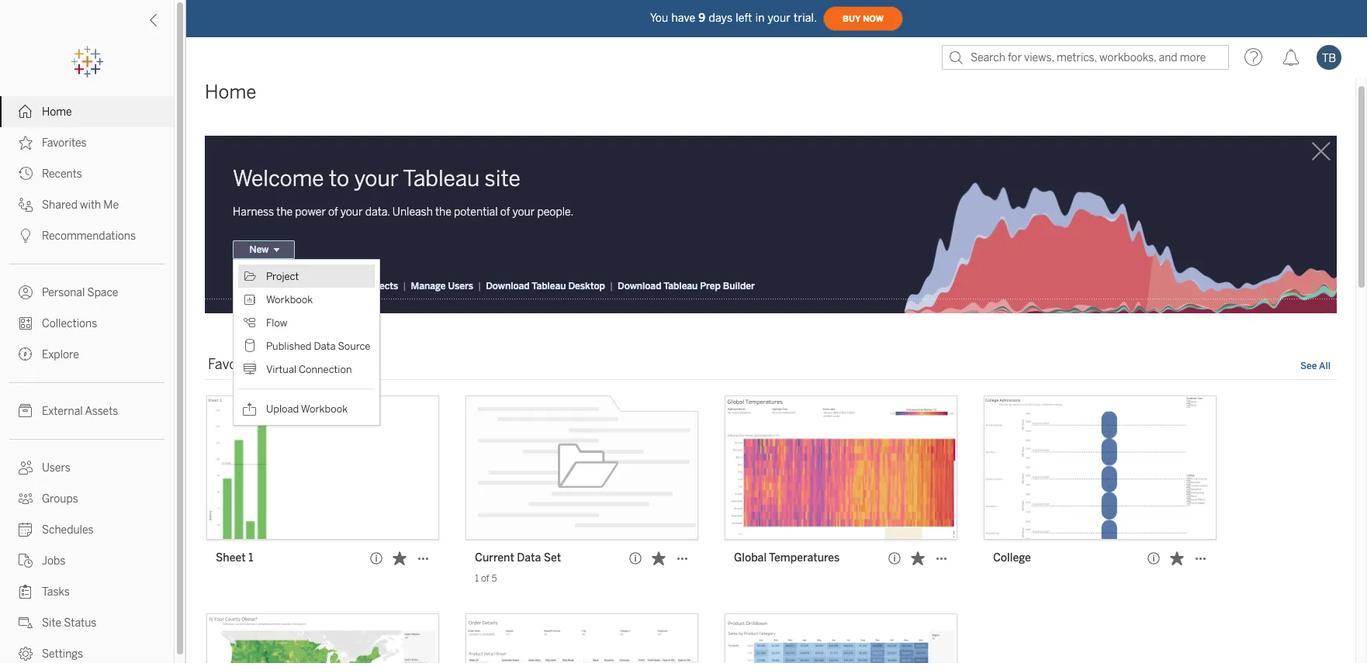 Task type: describe. For each thing, give the bounding box(es) containing it.
recents
[[42, 168, 82, 181]]

groups
[[42, 493, 78, 506]]

by text only_f5he34f image for recommendations
[[19, 229, 33, 243]]

by text only_f5he34f image for site status
[[19, 616, 33, 630]]

site
[[485, 166, 521, 192]]

new
[[250, 245, 269, 256]]

by text only_f5he34f image for users
[[19, 461, 33, 475]]

external
[[42, 405, 83, 418]]

data.
[[365, 206, 390, 219]]

1 | from the left
[[317, 281, 320, 292]]

2 the from the left
[[435, 206, 452, 219]]

collections link
[[0, 308, 174, 339]]

personal
[[42, 286, 85, 300]]

upload workbook | manage projects | manage users | download tableau desktop | download tableau prep builder
[[234, 281, 755, 292]]

harness
[[233, 206, 274, 219]]

current data set
[[475, 552, 561, 565]]

status
[[64, 617, 97, 630]]

flow
[[266, 317, 288, 329]]

global
[[734, 552, 767, 565]]

temperatures
[[769, 552, 840, 565]]

recommendations link
[[0, 220, 174, 252]]

workbook for upload workbook
[[301, 404, 348, 415]]

by text only_f5he34f image for jobs
[[19, 554, 33, 568]]

see all
[[1301, 361, 1331, 372]]

groups link
[[0, 484, 174, 515]]

published
[[266, 341, 312, 352]]

manage users link
[[410, 281, 474, 293]]

site
[[42, 617, 61, 630]]

have
[[672, 11, 696, 24]]

recents link
[[0, 158, 174, 189]]

external assets link
[[0, 396, 174, 427]]

unleash
[[393, 206, 433, 219]]

download tableau prep builder link
[[617, 281, 756, 293]]

settings link
[[0, 639, 174, 664]]

by text only_f5he34f image for external assets
[[19, 404, 33, 418]]

collections
[[42, 318, 97, 331]]

virtual
[[266, 364, 297, 376]]

1 vertical spatial favorites
[[208, 357, 266, 374]]

site status link
[[0, 608, 174, 639]]

2 manage from the left
[[411, 281, 446, 292]]

schedules link
[[0, 515, 174, 546]]

by text only_f5he34f image for schedules
[[19, 523, 33, 537]]

manage projects link
[[324, 281, 399, 293]]

you
[[650, 11, 669, 24]]

personal space
[[42, 286, 118, 300]]

harness the power of your data. unleash the potential of your people.
[[233, 206, 574, 219]]

me
[[104, 199, 119, 212]]

sheet
[[216, 552, 246, 565]]

jobs link
[[0, 546, 174, 577]]

2 | from the left
[[403, 281, 406, 292]]

published data source
[[266, 341, 371, 352]]

upload for upload workbook
[[266, 404, 299, 415]]

1 vertical spatial workbook
[[266, 294, 313, 306]]

explore link
[[0, 339, 174, 370]]

home inside main navigation. press the up and down arrow keys to access links. element
[[42, 106, 72, 119]]

space
[[87, 286, 118, 300]]

source
[[338, 341, 371, 352]]

9
[[699, 11, 706, 24]]

buy now
[[843, 14, 884, 24]]

trial.
[[794, 11, 818, 24]]

settings
[[42, 648, 83, 661]]

by text only_f5he34f image for recents
[[19, 167, 33, 181]]

0 vertical spatial home
[[205, 81, 257, 103]]

schedules
[[42, 524, 94, 537]]

see all link
[[1301, 360, 1331, 376]]

home link
[[0, 96, 174, 127]]

0 horizontal spatial tableau
[[403, 166, 480, 192]]

see
[[1301, 361, 1318, 372]]

tasks
[[42, 586, 70, 599]]

shared with me link
[[0, 189, 174, 220]]

prep
[[700, 281, 721, 292]]

external assets
[[42, 405, 118, 418]]

potential
[[454, 206, 498, 219]]

all
[[1320, 361, 1331, 372]]

3 | from the left
[[478, 281, 481, 292]]

navigation panel element
[[0, 47, 174, 664]]

5
[[492, 574, 497, 585]]

by text only_f5he34f image for collections
[[19, 317, 33, 331]]

global temperatures
[[734, 552, 840, 565]]

by text only_f5he34f image for explore
[[19, 348, 33, 362]]

buy
[[843, 14, 861, 24]]

your left people.
[[513, 206, 535, 219]]

upload workbook button
[[233, 281, 313, 293]]

users link
[[0, 453, 174, 484]]

power
[[295, 206, 326, 219]]



Task type: locate. For each thing, give the bounding box(es) containing it.
download right desktop
[[618, 281, 662, 292]]

of right the potential
[[501, 206, 510, 219]]

by text only_f5he34f image inside the "users" link
[[19, 461, 33, 475]]

tableau left the 'prep'
[[664, 281, 698, 292]]

by text only_f5he34f image inside collections link
[[19, 317, 33, 331]]

1 horizontal spatial manage
[[411, 281, 446, 292]]

8 by text only_f5he34f image from the top
[[19, 523, 33, 537]]

1 download from the left
[[486, 281, 530, 292]]

5 by text only_f5he34f image from the top
[[19, 554, 33, 568]]

manage left projects
[[324, 281, 359, 292]]

assets
[[85, 405, 118, 418]]

by text only_f5he34f image inside home link
[[19, 105, 33, 119]]

current data set image
[[466, 396, 699, 541]]

college
[[994, 552, 1032, 565]]

by text only_f5he34f image up recents link
[[19, 136, 33, 150]]

by text only_f5he34f image inside recommendations link
[[19, 229, 33, 243]]

0 horizontal spatial 1
[[249, 552, 253, 565]]

your right in
[[768, 11, 791, 24]]

2 horizontal spatial tableau
[[664, 281, 698, 292]]

1 by text only_f5he34f image from the top
[[19, 167, 33, 181]]

1 manage from the left
[[324, 281, 359, 292]]

2 vertical spatial workbook
[[301, 404, 348, 415]]

0 vertical spatial data
[[314, 341, 336, 352]]

| right project
[[317, 281, 320, 292]]

welcome to your tableau site
[[233, 166, 521, 192]]

1 horizontal spatial tableau
[[532, 281, 566, 292]]

the
[[277, 206, 293, 219], [435, 206, 452, 219]]

explore
[[42, 349, 79, 362]]

by text only_f5he34f image inside explore link
[[19, 348, 33, 362]]

0 vertical spatial workbook
[[267, 281, 312, 292]]

upload down the 'virtual'
[[266, 404, 299, 415]]

tasks link
[[0, 577, 174, 608]]

sheet 1
[[216, 552, 253, 565]]

by text only_f5he34f image inside recents link
[[19, 167, 33, 181]]

by text only_f5he34f image inside external assets link
[[19, 404, 33, 418]]

1 by text only_f5he34f image from the top
[[19, 105, 33, 119]]

3 by text only_f5he34f image from the top
[[19, 198, 33, 212]]

4 | from the left
[[610, 281, 613, 292]]

download right manage users link
[[486, 281, 530, 292]]

favorites link
[[0, 127, 174, 158]]

users down the potential
[[448, 281, 474, 292]]

by text only_f5he34f image for shared with me
[[19, 198, 33, 212]]

0 horizontal spatial data
[[314, 341, 336, 352]]

| right desktop
[[610, 281, 613, 292]]

1 horizontal spatial upload
[[266, 404, 299, 415]]

data left set
[[517, 552, 541, 565]]

7 by text only_f5he34f image from the top
[[19, 492, 33, 506]]

0 vertical spatial 1
[[249, 552, 253, 565]]

0 horizontal spatial home
[[42, 106, 72, 119]]

1 horizontal spatial of
[[481, 574, 490, 585]]

by text only_f5he34f image inside settings link
[[19, 647, 33, 661]]

data for source
[[314, 341, 336, 352]]

users up groups
[[42, 462, 71, 475]]

1 horizontal spatial 1
[[475, 574, 479, 585]]

users
[[448, 281, 474, 292], [42, 462, 71, 475]]

4 by text only_f5he34f image from the top
[[19, 229, 33, 243]]

by text only_f5he34f image left schedules
[[19, 523, 33, 537]]

2 by text only_f5he34f image from the top
[[19, 136, 33, 150]]

workbook down 'connection'
[[301, 404, 348, 415]]

project menu item
[[238, 265, 375, 288]]

tableau up unleash
[[403, 166, 480, 192]]

0 horizontal spatial favorites
[[42, 137, 87, 150]]

1 horizontal spatial the
[[435, 206, 452, 219]]

| right manage users link
[[478, 281, 481, 292]]

1 right sheet
[[249, 552, 253, 565]]

by text only_f5he34f image left groups
[[19, 492, 33, 506]]

favorites
[[42, 137, 87, 150], [208, 357, 266, 374]]

by text only_f5he34f image left jobs
[[19, 554, 33, 568]]

2 by text only_f5he34f image from the top
[[19, 286, 33, 300]]

by text only_f5he34f image up groups link
[[19, 461, 33, 475]]

1 vertical spatial users
[[42, 462, 71, 475]]

by text only_f5he34f image for personal space
[[19, 286, 33, 300]]

set
[[544, 552, 561, 565]]

shared
[[42, 199, 78, 212]]

1 horizontal spatial home
[[205, 81, 257, 103]]

upload for upload workbook | manage projects | manage users | download tableau desktop | download tableau prep builder
[[234, 281, 265, 292]]

main navigation. press the up and down arrow keys to access links. element
[[0, 96, 174, 664]]

2 horizontal spatial of
[[501, 206, 510, 219]]

by text only_f5he34f image for favorites
[[19, 136, 33, 150]]

by text only_f5he34f image inside site status link
[[19, 616, 33, 630]]

by text only_f5he34f image left external
[[19, 404, 33, 418]]

0 vertical spatial users
[[448, 281, 474, 292]]

0 horizontal spatial manage
[[324, 281, 359, 292]]

workbook for upload workbook | manage projects | manage users | download tableau desktop | download tableau prep builder
[[267, 281, 312, 292]]

desktop
[[569, 281, 605, 292]]

1 vertical spatial data
[[517, 552, 541, 565]]

workbook up flow
[[267, 281, 312, 292]]

by text only_f5he34f image for tasks
[[19, 585, 33, 599]]

jobs
[[42, 555, 65, 568]]

projects
[[362, 281, 398, 292]]

recommendations
[[42, 230, 136, 243]]

by text only_f5he34f image
[[19, 105, 33, 119], [19, 136, 33, 150], [19, 198, 33, 212], [19, 229, 33, 243], [19, 348, 33, 362], [19, 461, 33, 475], [19, 492, 33, 506], [19, 523, 33, 537], [19, 647, 33, 661]]

home
[[205, 81, 257, 103], [42, 106, 72, 119]]

0 horizontal spatial of
[[328, 206, 338, 219]]

by text only_f5he34f image left 'shared'
[[19, 198, 33, 212]]

1 the from the left
[[277, 206, 293, 219]]

current
[[475, 552, 515, 565]]

by text only_f5he34f image inside schedules link
[[19, 523, 33, 537]]

by text only_f5he34f image for home
[[19, 105, 33, 119]]

5 by text only_f5he34f image from the top
[[19, 348, 33, 362]]

1 horizontal spatial favorites
[[208, 357, 266, 374]]

by text only_f5he34f image inside tasks link
[[19, 585, 33, 599]]

by text only_f5he34f image inside jobs link
[[19, 554, 33, 568]]

of right power in the top left of the page
[[328, 206, 338, 219]]

7 by text only_f5he34f image from the top
[[19, 616, 33, 630]]

days
[[709, 11, 733, 24]]

manage right projects
[[411, 281, 446, 292]]

1 horizontal spatial users
[[448, 281, 474, 292]]

builder
[[723, 281, 755, 292]]

1 horizontal spatial download
[[618, 281, 662, 292]]

3 by text only_f5he34f image from the top
[[19, 317, 33, 331]]

0 horizontal spatial upload
[[234, 281, 265, 292]]

left
[[736, 11, 753, 24]]

of left 5
[[481, 574, 490, 585]]

4 by text only_f5he34f image from the top
[[19, 404, 33, 418]]

1 vertical spatial home
[[42, 106, 72, 119]]

project
[[266, 271, 299, 282]]

Search for views, metrics, workbooks, and more text field
[[942, 45, 1230, 70]]

download
[[486, 281, 530, 292], [618, 281, 662, 292]]

6 by text only_f5he34f image from the top
[[19, 585, 33, 599]]

tableau left desktop
[[532, 281, 566, 292]]

data
[[314, 341, 336, 352], [517, 552, 541, 565]]

the left power in the top left of the page
[[277, 206, 293, 219]]

workbook
[[267, 281, 312, 292], [266, 294, 313, 306], [301, 404, 348, 415]]

your left data.
[[341, 206, 363, 219]]

tableau
[[403, 166, 480, 192], [532, 281, 566, 292], [664, 281, 698, 292]]

by text only_f5he34f image inside groups link
[[19, 492, 33, 506]]

|
[[317, 281, 320, 292], [403, 281, 406, 292], [478, 281, 481, 292], [610, 281, 613, 292]]

upload left project
[[234, 281, 265, 292]]

to
[[329, 166, 349, 192]]

0 horizontal spatial download
[[486, 281, 530, 292]]

by text only_f5he34f image left settings
[[19, 647, 33, 661]]

1 vertical spatial upload
[[266, 404, 299, 415]]

data up 'connection'
[[314, 341, 336, 352]]

0 horizontal spatial the
[[277, 206, 293, 219]]

6 by text only_f5he34f image from the top
[[19, 461, 33, 475]]

personal space link
[[0, 277, 174, 308]]

of
[[328, 206, 338, 219], [501, 206, 510, 219], [481, 574, 490, 585]]

your up data.
[[354, 166, 399, 192]]

site status
[[42, 617, 97, 630]]

favorites left the 'virtual'
[[208, 357, 266, 374]]

1
[[249, 552, 253, 565], [475, 574, 479, 585]]

by text only_f5he34f image left personal in the top left of the page
[[19, 286, 33, 300]]

menu
[[234, 260, 380, 426]]

by text only_f5he34f image for settings
[[19, 647, 33, 661]]

favorites inside main navigation. press the up and down arrow keys to access links. element
[[42, 137, 87, 150]]

by text only_f5he34f image left site
[[19, 616, 33, 630]]

now
[[863, 14, 884, 24]]

2 download from the left
[[618, 281, 662, 292]]

9 by text only_f5he34f image from the top
[[19, 647, 33, 661]]

in
[[756, 11, 765, 24]]

by text only_f5he34f image inside "shared with me" link
[[19, 198, 33, 212]]

shared with me
[[42, 199, 119, 212]]

workbook down upload workbook button
[[266, 294, 313, 306]]

upload workbook
[[266, 404, 348, 415]]

by text only_f5he34f image up favorites link
[[19, 105, 33, 119]]

by text only_f5he34f image for groups
[[19, 492, 33, 506]]

download tableau desktop link
[[485, 281, 606, 293]]

1 of 5
[[475, 574, 497, 585]]

by text only_f5he34f image left "collections"
[[19, 317, 33, 331]]

new button
[[233, 241, 295, 260]]

by text only_f5he34f image inside favorites link
[[19, 136, 33, 150]]

by text only_f5he34f image left recommendations
[[19, 229, 33, 243]]

connection
[[299, 364, 352, 376]]

with
[[80, 199, 101, 212]]

you have 9 days left in your trial.
[[650, 11, 818, 24]]

0 horizontal spatial users
[[42, 462, 71, 475]]

people.
[[538, 206, 574, 219]]

manage
[[324, 281, 359, 292], [411, 281, 446, 292]]

1 left 5
[[475, 574, 479, 585]]

by text only_f5he34f image left recents
[[19, 167, 33, 181]]

by text only_f5he34f image left tasks
[[19, 585, 33, 599]]

data for set
[[517, 552, 541, 565]]

by text only_f5he34f image left explore
[[19, 348, 33, 362]]

virtual connection
[[266, 364, 352, 376]]

buy now button
[[824, 6, 904, 31]]

0 vertical spatial upload
[[234, 281, 265, 292]]

1 horizontal spatial data
[[517, 552, 541, 565]]

users inside main navigation. press the up and down arrow keys to access links. element
[[42, 462, 71, 475]]

| right projects
[[403, 281, 406, 292]]

0 vertical spatial favorites
[[42, 137, 87, 150]]

the right unleash
[[435, 206, 452, 219]]

welcome
[[233, 166, 324, 192]]

by text only_f5he34f image
[[19, 167, 33, 181], [19, 286, 33, 300], [19, 317, 33, 331], [19, 404, 33, 418], [19, 554, 33, 568], [19, 585, 33, 599], [19, 616, 33, 630]]

1 vertical spatial 1
[[475, 574, 479, 585]]

by text only_f5he34f image inside the personal space link
[[19, 286, 33, 300]]

menu containing project
[[234, 260, 380, 426]]

favorites up recents
[[42, 137, 87, 150]]



Task type: vqa. For each thing, say whether or not it's contained in the screenshot.
Published
yes



